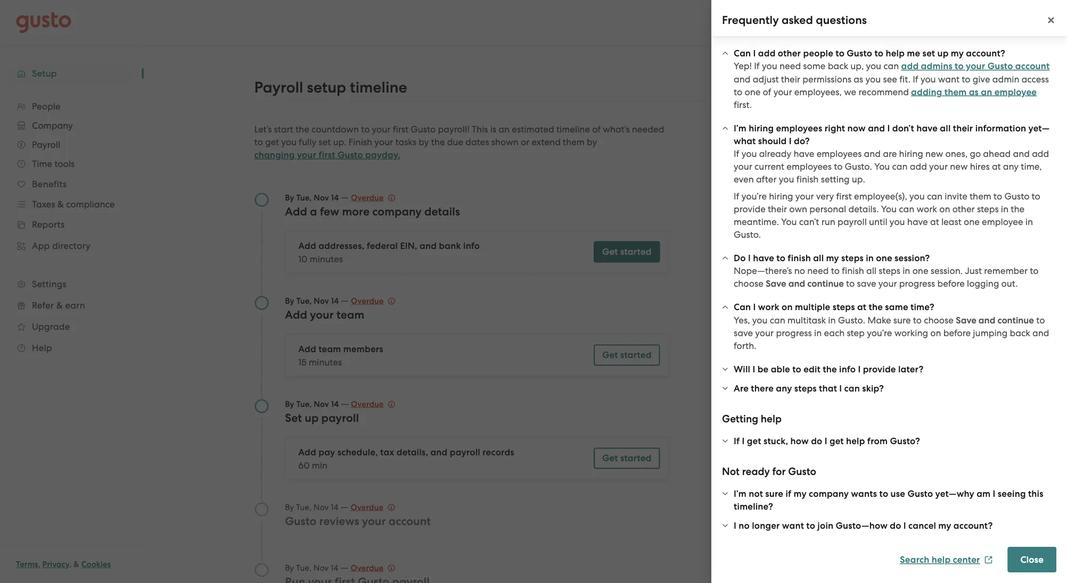Task type: describe. For each thing, give the bounding box(es) containing it.
circle blank image for fifth overdue popup button
[[254, 563, 269, 578]]

other inside the if you're hiring your very first employee(s), you can invite them to gusto to provide their own personal details. you can work on other steps in the meantime. you can't run payroll until you have at least one employee in gusto.
[[953, 204, 975, 215]]

set inside let's start the countdown to your first gusto payroll! this is an estimated                     timeline of what's needed to get you fully set up.
[[319, 137, 331, 148]]

add a few more company details
[[285, 205, 460, 218]]

details.
[[849, 204, 879, 215]]

as inside adding them as an employee first.
[[969, 87, 979, 97]]

steps up nope—there's no need to finish all steps in one session. just remember to choose
[[841, 253, 864, 264]]

add inside yep! if you need some back up, you can add admins to your gusto account and adjust their permissions as you see fit. if you want to give admin access to one of your employees, we recommend
[[901, 61, 919, 72]]

yep! if you need some back up, you can add admins to your gusto account and adjust their permissions as you see fit. if you want to give admin access to one of your employees, we recommend
[[734, 61, 1050, 97]]

nov down reviews
[[314, 564, 329, 573]]

your down fully
[[297, 150, 316, 161]]

i up adjust
[[753, 48, 756, 59]]

i right that
[[839, 383, 842, 394]]

now
[[848, 123, 866, 134]]

payroll inside add pay schedule, tax details, and payroll records 60 min
[[450, 447, 480, 458]]

and left "are"
[[864, 149, 881, 159]]

overdue for few
[[351, 193, 384, 203]]

— for team
[[341, 295, 349, 306]]

finish inside if you already have employees and are hiring new ones, go ahead and add your current employees to gusto. you can add your new hires at any time, even after you finish setting up.
[[797, 174, 819, 185]]

your up give
[[966, 61, 985, 72]]

i'm for i'm hiring employees right now and i don't have all their information yet— what should i do?
[[734, 123, 747, 134]]

0 horizontal spatial other
[[778, 48, 801, 59]]

have down right
[[834, 135, 857, 148]]

5 by from the top
[[285, 564, 294, 573]]

i left cancel
[[904, 521, 906, 531]]

1 vertical spatial work
[[758, 302, 780, 313]]

you inside yes, you can multitask in gusto. make sure to choose save and continue
[[752, 315, 768, 326]]

in inside to save your progress in each step you're working on before jumping back and forth.
[[814, 328, 822, 339]]

and inside add pay schedule, tax details, and payroll records 60 min
[[431, 447, 448, 458]]

let's start the countdown to your first gusto payroll! this is an estimated                     timeline of what's needed to get you fully set up.
[[254, 124, 664, 148]]

0 vertical spatial team
[[337, 308, 364, 322]]

i right how
[[825, 436, 827, 447]]

1 horizontal spatial save
[[956, 315, 977, 326]]

1 vertical spatial on
[[782, 302, 793, 313]]

current
[[755, 161, 785, 172]]

my right cancel
[[939, 521, 951, 531]]

each
[[824, 328, 845, 339]]

progress inside to save your progress in each step you're working on before jumping back and forth.
[[776, 328, 812, 339]]

want inside yep! if you need some back up, you can add admins to your gusto account and adjust their permissions as you see fit. if you want to give admin access to one of your employees, we recommend
[[938, 74, 960, 84]]

multitask
[[788, 315, 826, 326]]

i down nope—there's
[[753, 302, 756, 313]]

and up jumping
[[979, 315, 996, 326]]

started for add your team
[[620, 350, 652, 361]]

personal
[[810, 204, 846, 215]]

i right do
[[748, 253, 751, 264]]

your down adjust
[[774, 87, 792, 97]]

download checklist
[[806, 197, 889, 207]]

0 horizontal spatial payroll
[[321, 412, 359, 425]]

to inside i'm not sure if my company wants to use gusto yet—why am i seeing this timeline?
[[880, 489, 888, 500]]

gusto inside let's start the countdown to your first gusto payroll! this is an estimated                     timeline of what's needed to get you fully set up.
[[411, 124, 436, 135]]

more
[[342, 205, 370, 218]]

and up time,
[[1013, 149, 1030, 159]]

employees inside i'm hiring employees right now and i don't have all their information yet— what should i do?
[[776, 123, 823, 134]]

help left center
[[932, 555, 951, 566]]

their inside yep! if you need some back up, you can add admins to your gusto account and adjust their permissions as you see fit. if you want to give admin access to one of your employees, we recommend
[[781, 74, 800, 84]]

after
[[756, 174, 777, 185]]

5 overdue button from the top
[[351, 562, 395, 575]]

from
[[867, 436, 888, 447]]

yet—why
[[936, 489, 975, 500]]

close button
[[1008, 547, 1057, 573]]

in inside yes, you can multitask in gusto. make sure to choose save and continue
[[828, 315, 836, 326]]

can inside if you already have employees and are hiring new ones, go ahead and add your current employees to gusto. you can add your new hires at any time, even after you finish setting up.
[[892, 161, 908, 172]]

in inside nope—there's no need to finish all steps in one session. just remember to choose
[[903, 266, 910, 276]]

by tue, nov 14 — for a
[[285, 192, 351, 203]]

adding them as an employee link
[[911, 87, 1037, 97]]

you up recommend
[[866, 74, 881, 84]]

the inside let's start the countdown to your first gusto payroll! this is an estimated                     timeline of what's needed to get you fully set up.
[[296, 124, 309, 135]]

my up add admins to your gusto account link
[[951, 48, 964, 59]]

nov for a
[[314, 193, 329, 203]]

frequently asked questions
[[722, 14, 867, 27]]

tue, for reviews
[[296, 503, 312, 512]]

1 vertical spatial &
[[74, 560, 79, 570]]

up. inside let's start the countdown to your first gusto payroll! this is an estimated                     timeline of what's needed to get you fully set up.
[[333, 137, 346, 148]]

extend
[[532, 137, 561, 148]]

any inside if you already have employees and are hiring new ones, go ahead and add your current employees to gusto. you can add your new hires at any time, even after you finish setting up.
[[1003, 161, 1019, 172]]

run
[[822, 217, 836, 227]]

pay
[[319, 447, 335, 458]]

you up adjust
[[762, 61, 777, 71]]

should
[[758, 136, 787, 146]]

all for do i have to finish all my steps in one session?
[[813, 253, 824, 264]]

timeline inside let's start the countdown to your first gusto payroll! this is an estimated                     timeline of what's needed to get you fully set up.
[[556, 124, 590, 135]]

i left the be
[[753, 364, 755, 375]]

employees,
[[794, 87, 842, 97]]

adding them as an employee first.
[[734, 87, 1037, 110]]

need inside download our handy checklist of everything you'll need to get set up for your first payroll.
[[863, 167, 885, 177]]

5 14 from the top
[[331, 564, 339, 573]]

adding
[[911, 87, 942, 97]]

already
[[759, 149, 792, 159]]

nov for up
[[314, 400, 329, 409]]

& inside gusto navigation element
[[56, 300, 63, 311]]

0 vertical spatial continue
[[808, 279, 844, 289]]

faqs
[[1015, 81, 1037, 92]]

14 for a
[[331, 193, 339, 203]]

gusto left reviews
[[285, 515, 317, 528]]

you right after
[[779, 174, 794, 185]]

and inside yep! if you need some back up, you can add admins to your gusto account and adjust their permissions as you see fit. if you want to give admin access to one of your employees, we recommend
[[734, 74, 751, 84]]

an inside adding them as an employee first.
[[981, 87, 992, 97]]

shown
[[491, 137, 519, 148]]

1 vertical spatial account
[[389, 515, 431, 528]]

14 for up
[[331, 400, 339, 409]]

provide inside the if you're hiring your very first employee(s), you can invite them to gusto to provide their own personal details. you can work on other steps in the meantime. you can't run payroll until you have at least one employee in gusto.
[[734, 204, 766, 215]]

this
[[1028, 489, 1044, 500]]

all for nope—there's no need to finish all steps in one session. just remember to choose
[[866, 266, 877, 276]]

up. inside if you already have employees and are hiring new ones, go ahead and add your current employees to gusto. you can add your new hires at any time, even after you finish setting up.
[[852, 174, 865, 185]]

0 horizontal spatial company
[[372, 205, 422, 218]]

2 vertical spatial employees
[[787, 161, 832, 172]]

i down step
[[858, 364, 861, 375]]

first inside download our handy checklist of everything you'll need to get set up for your first payroll.
[[841, 179, 856, 190]]

gusto navigation element
[[0, 46, 144, 376]]

back inside to save your progress in each step you're working on before jumping back and forth.
[[1010, 328, 1030, 339]]

multiple
[[795, 302, 830, 313]]

can inside yes, you can multitask in gusto. make sure to choose save and continue
[[770, 315, 785, 326]]

5 overdue from the top
[[351, 564, 384, 573]]

them for payday.
[[563, 137, 585, 148]]

choose inside yes, you can multitask in gusto. make sure to choose save and continue
[[924, 315, 954, 326]]

to inside save and continue to save your progress before logging out.
[[846, 279, 855, 289]]

by for add a few more company details
[[285, 193, 294, 203]]

cookies button
[[81, 559, 111, 571]]

my down run
[[826, 253, 839, 264]]

company inside i'm not sure if my company wants to use gusto yet—why am i seeing this timeline?
[[809, 489, 849, 500]]

0 vertical spatial ready
[[860, 135, 888, 148]]

changing your first gusto payday. button
[[254, 149, 400, 162]]

checklist inside download our handy checklist of everything you'll need to get set up for your first payroll.
[[884, 154, 919, 165]]

set for can i add other people to gusto to help me set up my account?
[[923, 48, 935, 59]]

to inside if you already have employees and are hiring new ones, go ahead and add your current employees to gusto. you can add your new hires at any time, even after you finish setting up.
[[834, 161, 843, 172]]

have inside if you already have employees and are hiring new ones, go ahead and add your current employees to gusto. you can add your new hires at any time, even after you finish setting up.
[[794, 149, 815, 159]]

an inside let's start the countdown to your first gusto payroll! this is an estimated                     timeline of what's needed to get you fully set up.
[[499, 124, 510, 135]]

setting
[[821, 174, 850, 185]]

if right "yep!" at top right
[[754, 61, 760, 71]]

have up nope—there's
[[753, 253, 774, 264]]

help link
[[11, 339, 133, 358]]

help left 'me'
[[886, 48, 905, 59]]

info inside 'add addresses, federal ein, and bank info 10 minutes'
[[463, 241, 480, 252]]

download checklist link
[[793, 197, 889, 207]]

directory
[[52, 241, 91, 251]]

1 vertical spatial new
[[950, 161, 968, 172]]

to inside to save your progress in each step you're working on before jumping back and forth.
[[1036, 315, 1045, 326]]

reports link
[[11, 215, 133, 234]]

— down reviews
[[341, 563, 348, 573]]

get started for team
[[602, 350, 652, 361]]

help
[[32, 343, 52, 354]]

earn
[[65, 300, 85, 311]]

refer & earn
[[32, 300, 85, 311]]

your up 'payday.'
[[375, 137, 393, 148]]

gusto up if
[[788, 466, 816, 478]]

help left from
[[846, 436, 865, 447]]

least
[[942, 217, 962, 227]]

get left stuck,
[[747, 436, 761, 447]]

steps down edit
[[794, 383, 817, 394]]

step
[[847, 328, 865, 339]]

out.
[[1002, 279, 1018, 289]]

your up 'add team members 15 minutes'
[[310, 308, 334, 322]]

your up even
[[734, 161, 752, 172]]

give
[[973, 74, 990, 84]]

up for for
[[793, 179, 804, 190]]

settings
[[32, 279, 67, 290]]

we
[[844, 87, 856, 97]]

session.
[[931, 266, 963, 276]]

search help center link
[[900, 555, 993, 566]]

one inside nope—there's no need to finish all steps in one session. just remember to choose
[[913, 266, 929, 276]]

list containing benefits
[[0, 97, 144, 359]]

set
[[285, 412, 302, 425]]

i left do?
[[789, 136, 792, 146]]

get right how
[[830, 436, 844, 447]]

benefits link
[[11, 175, 133, 194]]

60
[[298, 460, 310, 471]]

setup
[[307, 78, 346, 96]]

setup link
[[11, 64, 133, 83]]

account menu element
[[862, 0, 1051, 45]]

add up time,
[[1032, 149, 1049, 159]]

details,
[[397, 447, 428, 458]]

nope—there's
[[734, 266, 792, 276]]

i'm hiring employees right now and i don't have all their information yet— what should i do?
[[734, 123, 1050, 146]]

gusto inside i'm not sure if my company wants to use gusto yet—why am i seeing this timeline?
[[908, 489, 933, 500]]

overdue button for few
[[351, 191, 395, 204]]

close
[[1021, 555, 1044, 566]]

1 horizontal spatial provide
[[863, 364, 896, 375]]

can't
[[799, 217, 819, 227]]

no for i
[[739, 521, 750, 531]]

the right edit
[[823, 364, 837, 375]]

the up make
[[869, 302, 883, 313]]

minutes inside 'add team members 15 minutes'
[[309, 357, 342, 368]]

you inside let's start the countdown to your first gusto payroll! this is an estimated                     timeline of what's needed to get you fully set up.
[[281, 137, 297, 148]]

tax
[[380, 447, 394, 458]]

i left "don't"
[[888, 123, 890, 134]]

nov for reviews
[[314, 503, 329, 512]]

due
[[447, 137, 463, 148]]

let's
[[254, 124, 272, 135]]

questions
[[816, 14, 867, 27]]

hiring inside if you already have employees and are hiring new ones, go ahead and add your current employees to gusto. you can add your new hires at any time, even after you finish setting up.
[[899, 149, 923, 159]]

gusto. inside the if you're hiring your very first employee(s), you can invite them to gusto to provide their own personal details. you can work on other steps in the meantime. you can't run payroll until you have at least one employee in gusto.
[[734, 230, 761, 240]]

1 started from the top
[[620, 247, 652, 257]]

are
[[734, 383, 749, 394]]

time,
[[1021, 161, 1042, 172]]

and inside to save your progress in each step you're working on before jumping back and forth.
[[1033, 328, 1049, 339]]

2 vertical spatial at
[[857, 302, 867, 313]]

you for gusto.
[[874, 161, 890, 172]]

download for download our handy checklist of everything you'll need to get set up for your first payroll.
[[793, 154, 836, 165]]

your right reviews
[[362, 515, 386, 528]]

not
[[722, 466, 740, 478]]

them for own
[[970, 191, 992, 202]]

yep!
[[734, 61, 752, 71]]

1 vertical spatial employees
[[817, 149, 862, 159]]

forth.
[[734, 341, 757, 351]]

minutes inside 'add addresses, federal ein, and bank info 10 minutes'
[[310, 254, 343, 264]]

your inside let's start the countdown to your first gusto payroll! this is an estimated                     timeline of what's needed to get you fully set up.
[[372, 124, 391, 135]]

by for gusto reviews your account
[[285, 503, 294, 512]]

on inside to save your progress in each step you're working on before jumping back and forth.
[[930, 328, 941, 339]]

be
[[758, 364, 769, 375]]

the inside the finish your tasks by the due dates shown or extend them by changing your first gusto payday.
[[431, 137, 445, 148]]

add up adjust
[[758, 48, 776, 59]]

info inside frequently asked questions dialog
[[839, 364, 856, 375]]

one inside the if you're hiring your very first employee(s), you can invite them to gusto to provide their own personal details. you can work on other steps in the meantime. you can't run payroll until you have at least one employee in gusto.
[[964, 217, 980, 227]]

0 horizontal spatial want
[[782, 521, 804, 531]]

gusto inside the finish your tasks by the due dates shown or extend them by changing your first gusto payday.
[[338, 150, 363, 161]]

work inside the if you're hiring your very first employee(s), you can invite them to gusto to provide their own personal details. you can work on other steps in the meantime. you can't run payroll until you have at least one employee in gusto.
[[917, 204, 937, 215]]

very
[[816, 191, 834, 202]]

you up adding
[[921, 74, 936, 84]]

you down "can i add other people to gusto to help me set up my account?"
[[866, 61, 881, 71]]

and up multiple
[[789, 279, 805, 289]]

1 get from the top
[[602, 247, 618, 257]]

— for few
[[341, 192, 349, 203]]

choose inside nope—there's no need to finish all steps in one session. just remember to choose
[[734, 279, 764, 289]]

yes, you can multitask in gusto. make sure to choose save and continue
[[734, 315, 1034, 326]]

the inside the if you're hiring your very first employee(s), you can invite them to gusto to provide their own personal details. you can work on other steps in the meantime. you can't run payroll until you have at least one employee in gusto.
[[1011, 204, 1025, 215]]

admin
[[993, 74, 1020, 84]]

1 by from the left
[[419, 137, 429, 148]]

add for add team members 15 minutes
[[298, 344, 316, 355]]

0 vertical spatial new
[[926, 149, 943, 159]]

first.
[[734, 100, 752, 110]]

1 vertical spatial continue
[[998, 315, 1034, 326]]

finish for need
[[842, 266, 864, 276]]

first inside the if you're hiring your very first employee(s), you can invite them to gusto to provide their own personal details. you can work on other steps in the meantime. you can't run payroll until you have at least one employee in gusto.
[[836, 191, 852, 202]]

do
[[734, 253, 746, 264]]

sure inside i'm not sure if my company wants to use gusto yet—why am i seeing this timeline?
[[765, 489, 783, 500]]

seeing
[[998, 489, 1026, 500]]

add for add pay schedule, tax details, and payroll records 60 min
[[298, 447, 316, 458]]

14 for your
[[331, 296, 339, 306]]

hiring inside i'm hiring employees right now and i don't have all their information yet— what should i do?
[[749, 123, 774, 134]]

everything
[[793, 167, 837, 177]]

at inside if you already have employees and are hiring new ones, go ahead and add your current employees to gusto. you can add your new hires at any time, even after you finish setting up.
[[992, 161, 1001, 172]]

tue, for your
[[296, 296, 312, 306]]

1 vertical spatial do
[[890, 521, 901, 531]]

0 vertical spatial save
[[766, 279, 786, 289]]

1 , from the left
[[38, 560, 40, 570]]

payroll inside the if you're hiring your very first employee(s), you can invite them to gusto to provide their own personal details. you can work on other steps in the meantime. you can't run payroll until you have at least one employee in gusto.
[[838, 217, 867, 227]]

i down timeline?
[[734, 521, 737, 531]]

their inside the if you're hiring your very first employee(s), you can invite them to gusto to provide their own personal details. you can work on other steps in the meantime. you can't run payroll until you have at least one employee in gusto.
[[768, 204, 787, 215]]

terms
[[16, 560, 38, 570]]

1 vertical spatial account?
[[954, 521, 993, 531]]

at inside the if you're hiring your very first employee(s), you can invite them to gusto to provide their own personal details. you can work on other steps in the meantime. you can't run payroll until you have at least one employee in gusto.
[[930, 217, 939, 227]]

2 , from the left
[[69, 560, 72, 570]]

help up stuck,
[[761, 413, 782, 426]]

i down the getting
[[742, 436, 745, 447]]

time?
[[911, 302, 935, 313]]

hiring inside the if you're hiring your very first employee(s), you can invite them to gusto to provide their own personal details. you can work on other steps in the meantime. you can't run payroll until you have at least one employee in gusto.
[[769, 191, 793, 202]]

how
[[791, 436, 809, 447]]

your inside download our handy checklist of everything you'll need to get set up for your first payroll.
[[820, 179, 838, 190]]

details
[[424, 205, 460, 218]]

countdown
[[312, 124, 359, 135]]

get started for payroll
[[602, 453, 652, 464]]

join
[[818, 521, 834, 531]]

0 vertical spatial account?
[[966, 48, 1005, 59]]

tue, for up
[[296, 400, 312, 409]]

estimated
[[512, 124, 554, 135]]

changing
[[254, 150, 295, 161]]

payroll.
[[859, 179, 890, 190]]

i inside i'm not sure if my company wants to use gusto yet—why am i seeing this timeline?
[[993, 489, 996, 500]]

upgrade
[[32, 322, 70, 332]]



Task type: locate. For each thing, give the bounding box(es) containing it.
if
[[786, 489, 792, 500]]

to inside download our handy checklist of everything you'll need to get set up for your first payroll.
[[887, 167, 896, 177]]

0 vertical spatial get
[[602, 247, 618, 257]]

3 get started button from the top
[[594, 448, 660, 469]]

2 get started from the top
[[602, 350, 652, 361]]

2 14 from the top
[[331, 296, 339, 306]]

first inside the finish your tasks by the due dates shown or extend them by changing your first gusto payday.
[[319, 150, 335, 161]]

gusto up admin
[[988, 61, 1013, 72]]

get started button for add your team
[[594, 345, 660, 366]]

gusto reviews your account
[[285, 515, 431, 528]]

right
[[825, 123, 845, 134]]

recommend
[[859, 87, 909, 97]]

your down ones,
[[929, 161, 948, 172]]

get for add your team
[[602, 350, 618, 361]]

0 horizontal spatial info
[[463, 241, 480, 252]]

you're inside to save your progress in each step you're working on before jumping back and forth.
[[867, 328, 892, 339]]

employee up "remember"
[[982, 217, 1023, 227]]

them right extend
[[563, 137, 585, 148]]

overdue button for team
[[351, 295, 395, 308]]

1 can from the top
[[734, 48, 751, 59]]

start
[[274, 124, 293, 135]]

2 by tue, nov 14 — from the top
[[285, 295, 351, 306]]

0 horizontal spatial for
[[772, 466, 786, 478]]

federal
[[367, 241, 398, 252]]

1 vertical spatial can
[[734, 302, 751, 313]]

steps up each
[[833, 302, 855, 313]]

4 tue, from the top
[[296, 503, 312, 512]]

by tue, nov 14 — up add your team
[[285, 295, 351, 306]]

for up if
[[772, 466, 786, 478]]

set inside download our handy checklist of everything you'll need to get set up for your first payroll.
[[914, 167, 926, 177]]

0 vertical spatial employee
[[995, 87, 1037, 97]]

on inside the if you're hiring your very first employee(s), you can invite them to gusto to provide their own personal details. you can work on other steps in the meantime. you can't run payroll until you have at least one employee in gusto.
[[940, 204, 950, 215]]

reports
[[32, 219, 65, 230]]

1 vertical spatial back
[[1010, 328, 1030, 339]]

first
[[393, 124, 409, 135], [319, 150, 335, 161], [841, 179, 856, 190], [836, 191, 852, 202]]

2 vertical spatial started
[[620, 453, 652, 464]]

1 vertical spatial other
[[953, 204, 975, 215]]

new left ones,
[[926, 149, 943, 159]]

1 by tue, nov 14 — from the top
[[285, 192, 351, 203]]

2 vertical spatial need
[[807, 266, 829, 276]]

by tue, nov 14 — for your
[[285, 295, 351, 306]]

0 vertical spatial finish
[[797, 174, 819, 185]]

get started button for set up payroll
[[594, 448, 660, 469]]

have right "don't"
[[917, 123, 938, 134]]

if you're hiring your very first employee(s), you can invite them to gusto to provide their own personal details. you can work on other steps in the meantime. you can't run payroll until you have at least one employee in gusto.
[[734, 191, 1041, 240]]

0 horizontal spatial do
[[811, 436, 823, 447]]

overdue for your
[[351, 503, 384, 513]]

you're inside the if you're hiring your very first employee(s), you can invite them to gusto to provide their own personal details. you can work on other steps in the meantime. you can't run payroll until you have at least one employee in gusto.
[[742, 191, 767, 202]]

get up the changing on the left top of the page
[[265, 137, 279, 148]]

for inside frequently asked questions dialog
[[772, 466, 786, 478]]

1 get started button from the top
[[594, 242, 660, 263]]

0 vertical spatial an
[[981, 87, 992, 97]]

timeline?
[[734, 501, 773, 512]]

the left due
[[431, 137, 445, 148]]

them inside adding them as an employee first.
[[945, 87, 967, 97]]

0 vertical spatial any
[[1003, 161, 1019, 172]]

0 horizontal spatial &
[[56, 300, 63, 311]]

by tue, nov 14 — for up
[[285, 399, 351, 409]]

search
[[900, 555, 930, 566]]

list
[[0, 97, 144, 359]]

account inside yep! if you need some back up, you can add admins to your gusto account and adjust their permissions as you see fit. if you want to give admin access to one of your employees, we recommend
[[1016, 61, 1050, 72]]

home image
[[16, 12, 71, 33]]

back inside yep! if you need some back up, you can add admins to your gusto account and adjust their permissions as you see fit. if you want to give admin access to one of your employees, we recommend
[[828, 61, 848, 71]]

your up the forth.
[[755, 328, 774, 339]]

one up nope—there's no need to finish all steps in one session. just remember to choose
[[876, 253, 892, 264]]

setup
[[32, 68, 57, 79]]

getting help
[[722, 413, 782, 426]]

1 horizontal spatial for
[[806, 179, 818, 190]]

2 overdue from the top
[[351, 296, 384, 306]]

you down "what"
[[742, 149, 757, 159]]

download for download checklist
[[806, 197, 850, 207]]

1 i'm from the top
[[734, 123, 747, 134]]

finish
[[797, 174, 819, 185], [788, 253, 811, 264], [842, 266, 864, 276]]

add pay schedule, tax details, and payroll records 60 min
[[298, 447, 514, 471]]

2 tue, from the top
[[296, 296, 312, 306]]

logging
[[967, 279, 999, 289]]

on
[[940, 204, 950, 215], [782, 302, 793, 313], [930, 328, 941, 339]]

your inside to save your progress in each step you're working on before jumping back and forth.
[[755, 328, 774, 339]]

1 horizontal spatial timeline
[[556, 124, 590, 135]]

getting
[[722, 413, 758, 426]]

get inside let's start the countdown to your first gusto payroll! this is an estimated                     timeline of what's needed to get you fully set up.
[[265, 137, 279, 148]]

& left cookies "button"
[[74, 560, 79, 570]]

nov up a
[[314, 193, 329, 203]]

1 vertical spatial you
[[881, 204, 897, 215]]

any down able
[[776, 383, 792, 394]]

1 by from the top
[[285, 193, 294, 203]]

finish down do i have to finish all my steps in one session?
[[842, 266, 864, 276]]

by for set up payroll
[[285, 400, 294, 409]]

1 horizontal spatial at
[[930, 217, 939, 227]]

if inside the if you're hiring your very first employee(s), you can invite them to gusto to provide their own personal details. you can work on other steps in the meantime. you can't run payroll until you have at least one employee in gusto.
[[734, 191, 739, 202]]

4 overdue from the top
[[351, 503, 384, 513]]

5 by tue, nov 14 — from the top
[[285, 563, 351, 573]]

and inside 'add addresses, federal ein, and bank info 10 minutes'
[[420, 241, 437, 252]]

privacy link
[[42, 560, 69, 570]]

team inside 'add team members 15 minutes'
[[319, 344, 341, 355]]

if you already have employees and are hiring new ones, go ahead and add your current employees to gusto. you can add your new hires at any time, even after you finish setting up.
[[734, 149, 1049, 185]]

progress inside save and continue to save your progress before logging out.
[[899, 279, 935, 289]]

0 horizontal spatial up.
[[333, 137, 346, 148]]

hiring up own
[[769, 191, 793, 202]]

by tue, nov 14 — for reviews
[[285, 502, 351, 513]]

don't
[[892, 123, 914, 134]]

of left what's
[[592, 124, 601, 135]]

0 vertical spatial you
[[874, 161, 890, 172]]

2 vertical spatial their
[[768, 204, 787, 215]]

and right jumping
[[1033, 328, 1049, 339]]

2 overdue button from the top
[[351, 295, 395, 308]]

can left "invite"
[[927, 191, 943, 202]]

tasks
[[395, 137, 417, 148]]

— up reviews
[[341, 502, 348, 513]]

add
[[285, 205, 307, 218], [298, 241, 316, 252], [285, 308, 307, 322], [298, 344, 316, 355], [298, 447, 316, 458]]

back right jumping
[[1010, 328, 1030, 339]]

privacy
[[42, 560, 69, 570]]

add down 'me'
[[901, 61, 919, 72]]

their up ones,
[[953, 123, 973, 134]]

1 tue, from the top
[[296, 193, 312, 203]]

14 up few
[[331, 193, 339, 203]]

0 vertical spatial account
[[1016, 61, 1050, 72]]

gusto—how
[[836, 521, 888, 531]]

3 tue, from the top
[[296, 400, 312, 409]]

up for my
[[938, 48, 949, 59]]

i'm inside i'm hiring employees right now and i don't have all their information yet— what should i do?
[[734, 123, 747, 134]]

back up permissions
[[828, 61, 848, 71]]

my
[[951, 48, 964, 59], [826, 253, 839, 264], [794, 489, 807, 500], [939, 521, 951, 531]]

—
[[341, 192, 349, 203], [341, 295, 349, 306], [341, 399, 349, 409], [341, 502, 348, 513], [341, 563, 348, 573]]

started for set up payroll
[[620, 453, 652, 464]]

by
[[419, 137, 429, 148], [587, 137, 597, 148]]

3 14 from the top
[[331, 400, 339, 409]]

0 vertical spatial on
[[940, 204, 950, 215]]

0 vertical spatial progress
[[899, 279, 935, 289]]

1 vertical spatial progress
[[776, 328, 812, 339]]

0 vertical spatial circle blank image
[[254, 502, 269, 517]]

save up make
[[857, 279, 876, 289]]

3 get started from the top
[[602, 453, 652, 464]]

own
[[789, 204, 807, 215]]

steps inside the if you're hiring your very first employee(s), you can invite them to gusto to provide their own personal details. you can work on other steps in the meantime. you can't run payroll until you have at least one employee in gusto.
[[977, 204, 999, 215]]

overdue down gusto reviews your account
[[351, 564, 384, 573]]

employees down what to have ready
[[817, 149, 862, 159]]

you'll
[[840, 167, 861, 177]]

hires
[[970, 161, 990, 172]]

ein,
[[400, 241, 417, 252]]

our
[[839, 154, 853, 165]]

0 vertical spatial timeline
[[350, 78, 407, 96]]

at
[[992, 161, 1001, 172], [930, 217, 939, 227], [857, 302, 867, 313]]

circle blank image
[[254, 502, 269, 517], [254, 563, 269, 578]]

your up very
[[820, 179, 838, 190]]

one inside yep! if you need some back up, you can add admins to your gusto account and adjust their permissions as you see fit. if you want to give admin access to one of your employees, we recommend
[[745, 87, 761, 97]]

admins
[[921, 61, 953, 72]]

ready inside frequently asked questions dialog
[[742, 466, 770, 478]]

company up ein,
[[372, 205, 422, 218]]

you for details.
[[881, 204, 897, 215]]

0 vertical spatial at
[[992, 161, 1001, 172]]

2 can from the top
[[734, 302, 751, 313]]

— for payroll
[[341, 399, 349, 409]]

3 overdue from the top
[[351, 400, 384, 409]]

0 horizontal spatial timeline
[[350, 78, 407, 96]]

add inside 'add addresses, federal ein, and bank info 10 minutes'
[[298, 241, 316, 252]]

first down countdown
[[319, 150, 335, 161]]

0 vertical spatial save
[[857, 279, 876, 289]]

0 vertical spatial their
[[781, 74, 800, 84]]

before inside to save your progress in each step you're working on before jumping back and forth.
[[944, 328, 971, 339]]

you down own
[[781, 217, 797, 227]]

or
[[521, 137, 530, 148]]

provide
[[734, 204, 766, 215], [863, 364, 896, 375]]

0 vertical spatial work
[[917, 204, 937, 215]]

0 horizontal spatial account
[[389, 515, 431, 528]]

by right tasks
[[419, 137, 429, 148]]

do i have to finish all my steps in one session?
[[734, 253, 930, 264]]

save inside save and continue to save your progress before logging out.
[[857, 279, 876, 289]]

1 vertical spatial any
[[776, 383, 792, 394]]

needed
[[632, 124, 664, 135]]

1 vertical spatial choose
[[924, 315, 954, 326]]

14 down reviews
[[331, 564, 339, 573]]

can
[[734, 48, 751, 59], [734, 302, 751, 313]]

can up see
[[884, 61, 899, 71]]

can down employee(s),
[[899, 204, 915, 215]]

choose down nope—there's
[[734, 279, 764, 289]]

1 horizontal spatial continue
[[998, 315, 1034, 326]]

app directory link
[[11, 236, 133, 256]]

2 vertical spatial get started
[[602, 453, 652, 464]]

1 overdue from the top
[[351, 193, 384, 203]]

refer & earn link
[[11, 296, 133, 315]]

payroll down details.
[[838, 217, 867, 227]]

gusto?
[[890, 436, 920, 447]]

can left skip?
[[844, 383, 860, 394]]

save inside to save your progress in each step you're working on before jumping back and forth.
[[734, 328, 753, 339]]

2 vertical spatial up
[[305, 412, 319, 425]]

asked
[[782, 14, 813, 27]]

can
[[884, 61, 899, 71], [892, 161, 908, 172], [927, 191, 943, 202], [899, 204, 915, 215], [770, 315, 785, 326], [844, 383, 860, 394]]

add
[[758, 48, 776, 59], [901, 61, 919, 72], [1032, 149, 1049, 159], [910, 161, 927, 172]]

add down "don't"
[[910, 161, 927, 172]]

3 by from the top
[[285, 400, 294, 409]]

an down give
[[981, 87, 992, 97]]

frequently asked questions dialog
[[712, 0, 1067, 584]]

1 vertical spatial sure
[[765, 489, 783, 500]]

gusto up the up,
[[847, 48, 872, 59]]

1 horizontal spatial back
[[1010, 328, 1030, 339]]

get inside download our handy checklist of everything you'll need to get set up for your first payroll.
[[898, 167, 912, 177]]

you down employee(s),
[[881, 204, 897, 215]]

access
[[1022, 74, 1049, 84]]

0 horizontal spatial save
[[734, 328, 753, 339]]

set for download our handy checklist of everything you'll need to get set up for your first payroll.
[[914, 167, 926, 177]]

2 vertical spatial of
[[922, 154, 930, 165]]

some
[[803, 61, 826, 71]]

other down "invite"
[[953, 204, 975, 215]]

3 overdue button from the top
[[351, 398, 395, 411]]

later?
[[898, 364, 924, 375]]

1 vertical spatial up.
[[852, 174, 865, 185]]

your inside save and continue to save your progress before logging out.
[[879, 279, 897, 289]]

1 vertical spatial need
[[863, 167, 885, 177]]

all inside nope—there's no need to finish all steps in one session. just remember to choose
[[866, 266, 877, 276]]

1 horizontal spatial ready
[[860, 135, 888, 148]]

progress up time?
[[899, 279, 935, 289]]

steps inside nope—there's no need to finish all steps in one session. just remember to choose
[[879, 266, 901, 276]]

no down do i have to finish all my steps in one session?
[[794, 266, 805, 276]]

your inside the if you're hiring your very first employee(s), you can invite them to gusto to provide their own personal details. you can work on other steps in the meantime. you can't run payroll until you have at least one employee in gusto.
[[795, 191, 814, 202]]

0 vertical spatial for
[[806, 179, 818, 190]]

tue, for a
[[296, 193, 312, 203]]

1 vertical spatial at
[[930, 217, 939, 227]]

you right employee(s),
[[910, 191, 925, 202]]

up. down handy
[[852, 174, 865, 185]]

2 started from the top
[[620, 350, 652, 361]]

first down you'll
[[841, 179, 856, 190]]

ones,
[[946, 149, 968, 159]]

4 by from the top
[[285, 503, 294, 512]]

1 vertical spatial of
[[592, 124, 601, 135]]

2 by from the top
[[285, 296, 294, 306]]

an right is
[[499, 124, 510, 135]]

4 overdue button from the top
[[351, 501, 395, 514]]

their
[[781, 74, 800, 84], [953, 123, 973, 134], [768, 204, 787, 215]]

have inside i'm hiring employees right now and i don't have all their information yet— what should i do?
[[917, 123, 938, 134]]

1 vertical spatial started
[[620, 350, 652, 361]]

0 horizontal spatial ready
[[742, 466, 770, 478]]

you're down make
[[867, 328, 892, 339]]

what to have ready
[[793, 135, 888, 148]]

0 horizontal spatial as
[[854, 74, 863, 84]]

1 horizontal spatial an
[[981, 87, 992, 97]]

meantime.
[[734, 217, 779, 227]]

what
[[793, 135, 819, 148]]

team left 'members'
[[319, 344, 341, 355]]

overdue button up gusto reviews your account
[[351, 501, 395, 514]]

2 i'm from the top
[[734, 489, 747, 500]]

1 horizontal spatial want
[[938, 74, 960, 84]]

overdue button for your
[[351, 501, 395, 514]]

need up payroll.
[[863, 167, 885, 177]]

no down timeline?
[[739, 521, 750, 531]]

add for add addresses, federal ein, and bank info 10 minutes
[[298, 241, 316, 252]]

if down even
[[734, 191, 739, 202]]

1 vertical spatial timeline
[[556, 124, 590, 135]]

edit
[[804, 364, 821, 375]]

get for set up payroll
[[602, 453, 618, 464]]

can i add other people to gusto to help me set up my account?
[[734, 48, 1005, 59]]

get
[[265, 137, 279, 148], [898, 167, 912, 177], [747, 436, 761, 447], [830, 436, 844, 447]]

can for can i work on multiple steps at the same time?
[[734, 302, 751, 313]]

new
[[926, 149, 943, 159], [950, 161, 968, 172]]

14 up set up payroll
[[331, 400, 339, 409]]

1 horizontal spatial account
[[1016, 61, 1050, 72]]

1 horizontal spatial choose
[[924, 315, 954, 326]]

3 started from the top
[[620, 453, 652, 464]]

no inside nope—there's no need to finish all steps in one session. just remember to choose
[[794, 266, 805, 276]]

refer
[[32, 300, 54, 311]]

first inside let's start the countdown to your first gusto payroll! this is an estimated                     timeline of what's needed to get you fully set up.
[[393, 124, 409, 135]]

them right adding
[[945, 87, 967, 97]]

you're
[[742, 191, 767, 202], [867, 328, 892, 339]]

if for have
[[734, 149, 739, 159]]

before inside save and continue to save your progress before logging out.
[[938, 279, 965, 289]]

there
[[751, 383, 774, 394]]

payroll up pay at the bottom left of page
[[321, 412, 359, 425]]

3 by tue, nov 14 — from the top
[[285, 399, 351, 409]]

and inside i'm hiring employees right now and i don't have all their information yet— what should i do?
[[868, 123, 885, 134]]

if down the getting
[[734, 436, 740, 447]]

employee inside the if you're hiring your very first employee(s), you can invite them to gusto to provide their own personal details. you can work on other steps in the meantime. you can't run payroll until you have at least one employee in gusto.
[[982, 217, 1023, 227]]

4 14 from the top
[[331, 503, 339, 512]]

overdue for team
[[351, 296, 384, 306]]

i'm for i'm not sure if my company wants to use gusto yet—why am i seeing this timeline?
[[734, 489, 747, 500]]

1 vertical spatial team
[[319, 344, 341, 355]]

1 vertical spatial get started button
[[594, 345, 660, 366]]

no for nope—there's
[[794, 266, 805, 276]]

employee(s),
[[854, 191, 907, 202]]

0 horizontal spatial by
[[419, 137, 429, 148]]

get
[[602, 247, 618, 257], [602, 350, 618, 361], [602, 453, 618, 464]]

need inside yep! if you need some back up, you can add admins to your gusto account and adjust their permissions as you see fit. if you want to give admin access to one of your employees, we recommend
[[780, 61, 801, 71]]

4 by tue, nov 14 — from the top
[[285, 502, 351, 513]]

terms , privacy , & cookies
[[16, 560, 111, 570]]

nope—there's no need to finish all steps in one session. just remember to choose
[[734, 266, 1039, 289]]

can up "yep!" at top right
[[734, 48, 751, 59]]

1 vertical spatial checklist
[[852, 197, 889, 207]]

2 get started button from the top
[[594, 345, 660, 366]]

1 vertical spatial payroll
[[321, 412, 359, 425]]

add inside add pay schedule, tax details, and payroll records 60 min
[[298, 447, 316, 458]]

need
[[780, 61, 801, 71], [863, 167, 885, 177], [807, 266, 829, 276]]

0 horizontal spatial ,
[[38, 560, 40, 570]]

upgrade link
[[11, 317, 133, 337]]

2 get from the top
[[602, 350, 618, 361]]

2 by from the left
[[587, 137, 597, 148]]

overdue button for payroll
[[351, 398, 395, 411]]

one down the session?
[[913, 266, 929, 276]]

1 vertical spatial set
[[319, 137, 331, 148]]

1 overdue button from the top
[[351, 191, 395, 204]]

overdue button up 'members'
[[351, 295, 395, 308]]

continue up jumping
[[998, 315, 1034, 326]]

2 vertical spatial hiring
[[769, 191, 793, 202]]

2 horizontal spatial all
[[940, 123, 951, 134]]

0 vertical spatial checklist
[[884, 154, 919, 165]]

all inside i'm hiring employees right now and i don't have all their information yet— what should i do?
[[940, 123, 951, 134]]

employees
[[776, 123, 823, 134], [817, 149, 862, 159], [787, 161, 832, 172]]

0 horizontal spatial continue
[[808, 279, 844, 289]]

if for stuck,
[[734, 436, 740, 447]]

steps down hires
[[977, 204, 999, 215]]

0 horizontal spatial work
[[758, 302, 780, 313]]

can for can i add other people to gusto to help me set up my account?
[[734, 48, 751, 59]]

if for your
[[734, 191, 739, 202]]

circle blank image for overdue popup button corresponding to your
[[254, 502, 269, 517]]

add for add a few more company details
[[285, 205, 307, 218]]

if right fit.
[[913, 74, 919, 84]]

if down "what"
[[734, 149, 739, 159]]

— up more
[[341, 192, 349, 203]]

add for add your team
[[285, 308, 307, 322]]

them inside the if you're hiring your very first employee(s), you can invite them to gusto to provide their own personal details. you can work on other steps in the meantime. you can't run payroll until you have at least one employee in gusto.
[[970, 191, 992, 202]]

1 horizontal spatial sure
[[894, 315, 911, 326]]

1 vertical spatial no
[[739, 521, 750, 531]]

minutes
[[310, 254, 343, 264], [309, 357, 342, 368]]

them inside the finish your tasks by the due dates shown or extend them by changing your first gusto payday.
[[563, 137, 585, 148]]

up inside frequently asked questions dialog
[[938, 48, 949, 59]]

sure left if
[[765, 489, 783, 500]]

ready up not
[[742, 466, 770, 478]]

2 vertical spatial get started button
[[594, 448, 660, 469]]

2 vertical spatial you
[[781, 217, 797, 227]]

by for add your team
[[285, 296, 294, 306]]

gusto up the finish your tasks by the due dates shown or extend them by changing your first gusto payday.
[[411, 124, 436, 135]]

your up same
[[879, 279, 897, 289]]

by tue, nov 14 — down reviews
[[285, 563, 351, 573]]

1 horizontal spatial of
[[763, 87, 771, 97]]

gusto. inside yes, you can multitask in gusto. make sure to choose save and continue
[[838, 315, 865, 326]]

by
[[285, 193, 294, 203], [285, 296, 294, 306], [285, 400, 294, 409], [285, 503, 294, 512], [285, 564, 294, 573]]

gusto. up step
[[838, 315, 865, 326]]

1 horizontal spatial up
[[793, 179, 804, 190]]

employees up do?
[[776, 123, 823, 134]]

any
[[1003, 161, 1019, 172], [776, 383, 792, 394]]

5 tue, from the top
[[296, 564, 312, 573]]

finish inside nope—there's no need to finish all steps in one session. just remember to choose
[[842, 266, 864, 276]]

continue up can i work on multiple steps at the same time?
[[808, 279, 844, 289]]

gusto inside the if you're hiring your very first employee(s), you can invite them to gusto to provide their own personal details. you can work on other steps in the meantime. you can't run payroll until you have at least one employee in gusto.
[[1005, 191, 1030, 202]]

other left people
[[778, 48, 801, 59]]

can inside yep! if you need some back up, you can add admins to your gusto account and adjust their permissions as you see fit. if you want to give admin access to one of your employees, we recommend
[[884, 61, 899, 71]]

overdue for payroll
[[351, 400, 384, 409]]

my inside i'm not sure if my company wants to use gusto yet—why am i seeing this timeline?
[[794, 489, 807, 500]]

if inside if you already have employees and are hiring new ones, go ahead and add your current employees to gusto. you can add your new hires at any time, even after you finish setting up.
[[734, 149, 739, 159]]

of inside download our handy checklist of everything you'll need to get set up for your first payroll.
[[922, 154, 930, 165]]

schedule,
[[337, 447, 378, 458]]

0 horizontal spatial them
[[563, 137, 585, 148]]

have inside the if you're hiring your very first employee(s), you can invite them to gusto to provide their own personal details. you can work on other steps in the meantime. you can't run payroll until you have at least one employee in gusto.
[[907, 217, 928, 227]]

0 vertical spatial &
[[56, 300, 63, 311]]

1 horizontal spatial you're
[[867, 328, 892, 339]]

1 14 from the top
[[331, 193, 339, 203]]

need inside nope—there's no need to finish all steps in one session. just remember to choose
[[807, 266, 829, 276]]

sure down same
[[894, 315, 911, 326]]

0 horizontal spatial all
[[813, 253, 824, 264]]

1 horizontal spatial do
[[890, 521, 901, 531]]

to inside yes, you can multitask in gusto. make sure to choose save and continue
[[913, 315, 922, 326]]

gusto down time,
[[1005, 191, 1030, 202]]

cancel
[[909, 521, 936, 531]]

an
[[981, 87, 992, 97], [499, 124, 510, 135]]

1 vertical spatial as
[[969, 87, 979, 97]]

14 for reviews
[[331, 503, 339, 512]]

info right "bank"
[[463, 241, 480, 252]]

— for your
[[341, 502, 348, 513]]

gusto. inside if you already have employees and are hiring new ones, go ahead and add your current employees to gusto. you can add your new hires at any time, even after you finish setting up.
[[845, 161, 872, 172]]

1 horizontal spatial company
[[809, 489, 849, 500]]

of inside yep! if you need some back up, you can add admins to your gusto account and adjust their permissions as you see fit. if you want to give admin access to one of your employees, we recommend
[[763, 87, 771, 97]]

you right until
[[890, 217, 905, 227]]

set up payroll
[[285, 412, 359, 425]]

longer
[[752, 521, 780, 531]]

finish for have
[[788, 253, 811, 264]]

one
[[745, 87, 761, 97], [964, 217, 980, 227], [876, 253, 892, 264], [913, 266, 929, 276]]

as inside yep! if you need some back up, you can add admins to your gusto account and adjust their permissions as you see fit. if you want to give admin access to one of your employees, we recommend
[[854, 74, 863, 84]]

download inside download our handy checklist of everything you'll need to get set up for your first payroll.
[[793, 154, 836, 165]]

1 vertical spatial want
[[782, 521, 804, 531]]

of inside let's start the countdown to your first gusto payroll! this is an estimated                     timeline of what's needed to get you fully set up.
[[592, 124, 601, 135]]

0 horizontal spatial of
[[592, 124, 601, 135]]

am
[[977, 489, 991, 500]]

2 circle blank image from the top
[[254, 563, 269, 578]]

for inside download our handy checklist of everything you'll need to get set up for your first payroll.
[[806, 179, 818, 190]]

3 get from the top
[[602, 453, 618, 464]]

1 horizontal spatial need
[[807, 266, 829, 276]]

1 vertical spatial before
[[944, 328, 971, 339]]

1 circle blank image from the top
[[254, 502, 269, 517]]

want
[[938, 74, 960, 84], [782, 521, 804, 531]]

on up 'multitask'
[[782, 302, 793, 313]]

0 vertical spatial of
[[763, 87, 771, 97]]

0 vertical spatial started
[[620, 247, 652, 257]]

1 vertical spatial save
[[734, 328, 753, 339]]

sure inside yes, you can multitask in gusto. make sure to choose save and continue
[[894, 315, 911, 326]]

1 horizontal spatial by
[[587, 137, 597, 148]]

overdue up add your team
[[351, 296, 384, 306]]

ready
[[860, 135, 888, 148], [742, 466, 770, 478]]

finish
[[349, 137, 372, 148]]

continue
[[808, 279, 844, 289], [998, 315, 1034, 326]]

0 vertical spatial payroll
[[838, 217, 867, 227]]

nov for your
[[314, 296, 329, 306]]

0 vertical spatial do
[[811, 436, 823, 447]]

1 get started from the top
[[602, 247, 652, 257]]

1 vertical spatial save
[[956, 315, 977, 326]]

1 vertical spatial all
[[813, 253, 824, 264]]

up up admins at the top right of the page
[[938, 48, 949, 59]]

nov up add your team
[[314, 296, 329, 306]]

0 horizontal spatial no
[[739, 521, 750, 531]]



Task type: vqa. For each thing, say whether or not it's contained in the screenshot.
The Tax
yes



